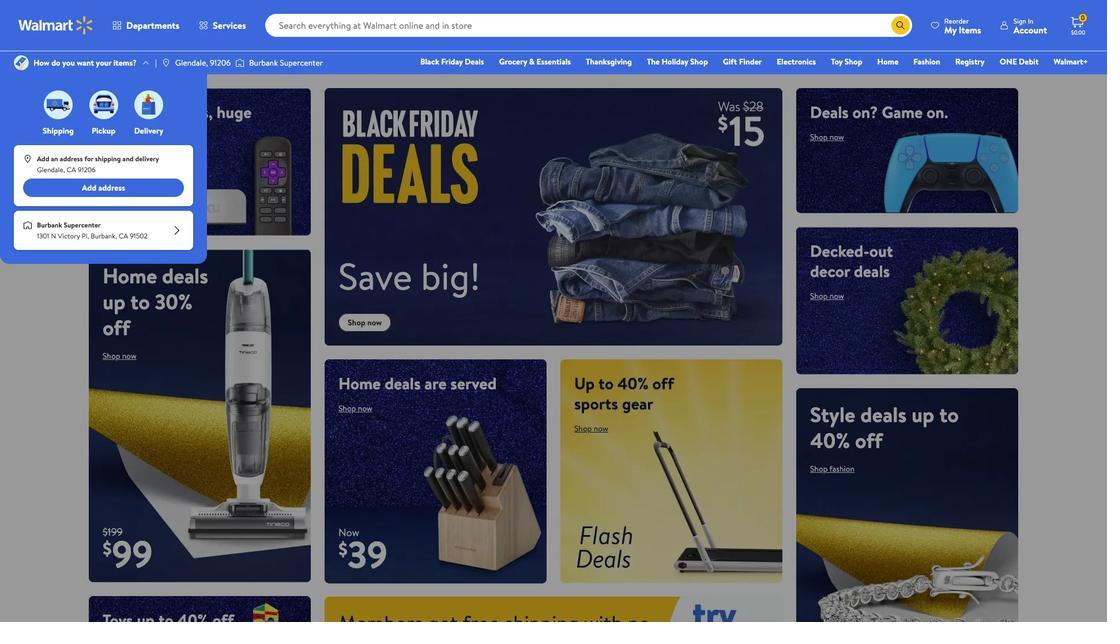 Task type: locate. For each thing, give the bounding box(es) containing it.
shop for home deals up to 30% off
[[103, 351, 120, 362]]

1 vertical spatial home
[[103, 262, 157, 291]]

0 horizontal spatial supercenter
[[64, 220, 101, 230]]

do
[[51, 57, 60, 69]]

1 vertical spatial supercenter
[[64, 220, 101, 230]]

0 horizontal spatial off
[[103, 314, 130, 343]]

0 horizontal spatial address
[[60, 154, 83, 164]]

0
[[1081, 13, 1085, 23]]

0 horizontal spatial 91206
[[78, 165, 96, 175]]

out
[[870, 240, 893, 262]]

supercenter inside burbank supercenter 1301 n victory pl, burbank, ca 91502
[[64, 220, 101, 230]]

sign
[[1014, 16, 1026, 26]]

up inside home deals up to 30% off
[[103, 288, 125, 317]]

up for style deals up to 40% off
[[912, 401, 935, 429]]

0 vertical spatial home
[[877, 56, 899, 67]]

search icon image
[[896, 21, 905, 30]]

shipping
[[95, 154, 121, 164]]

style deals up to 40% off
[[810, 401, 959, 455]]

1301
[[37, 231, 49, 241]]

1 vertical spatial 40%
[[810, 426, 850, 455]]

glendale, 91206
[[175, 57, 231, 69]]

0 vertical spatial off
[[103, 314, 130, 343]]

shop for home deals are served
[[339, 403, 356, 414]]

1 horizontal spatial home
[[339, 372, 381, 395]]

 image up shipping at the left of the page
[[44, 91, 73, 119]]

add left the "an"
[[37, 154, 49, 164]]

0 horizontal spatial deals
[[465, 56, 484, 67]]

on?
[[853, 101, 878, 123]]

glendale, down the "an"
[[37, 165, 65, 175]]

grocery & essentials
[[499, 56, 571, 67]]

home for 39
[[339, 372, 381, 395]]

0 horizontal spatial to
[[130, 288, 150, 317]]

1 vertical spatial 91206
[[78, 165, 96, 175]]

shop now for save big!
[[348, 317, 382, 328]]

0 horizontal spatial burbank
[[37, 220, 62, 230]]

deals for home deals up to 30% off
[[162, 262, 208, 291]]

ca up add address button
[[67, 165, 76, 175]]

now for high tech gifts, huge savings
[[122, 152, 137, 163]]

1 vertical spatial to
[[599, 372, 614, 395]]

0 vertical spatial deals
[[465, 56, 484, 67]]

thanksgiving
[[586, 56, 632, 67]]

1 vertical spatial off
[[653, 372, 674, 395]]

off inside up to 40% off sports gear
[[653, 372, 674, 395]]

0 horizontal spatial ca
[[67, 165, 76, 175]]

now for up to 40% off sports gear
[[594, 423, 608, 435]]

2 vertical spatial off
[[855, 426, 883, 455]]

 image for how do you want your items?
[[14, 55, 29, 70]]

up
[[103, 288, 125, 317], [912, 401, 935, 429]]

 image inside shipping "button"
[[44, 91, 73, 119]]

deals inside home deals up to 30% off
[[162, 262, 208, 291]]

Search search field
[[265, 14, 912, 37]]

$ for 99
[[103, 536, 112, 562]]

0 vertical spatial ca
[[67, 165, 76, 175]]

0 vertical spatial supercenter
[[280, 57, 323, 69]]

99
[[112, 529, 153, 580]]

deals for home deals are served
[[385, 372, 421, 395]]

0 horizontal spatial add
[[37, 154, 49, 164]]

1 vertical spatial address
[[98, 182, 125, 194]]

game
[[882, 101, 923, 123]]

save
[[339, 251, 412, 302]]

1 vertical spatial burbank
[[37, 220, 62, 230]]

shop now link for high tech gifts, huge savings
[[103, 152, 137, 163]]

1 vertical spatial up
[[912, 401, 935, 429]]

$
[[103, 536, 112, 562], [339, 537, 348, 563]]

now for home deals up to 30% off
[[122, 351, 137, 362]]

add down 'add an address for shipping and delivery glendale, ca 91206'
[[82, 182, 96, 194]]

up for home deals up to 30% off
[[103, 288, 125, 317]]

off for style deals up to 40% off
[[855, 426, 883, 455]]

ca left 91502
[[119, 231, 128, 241]]

1 horizontal spatial 40%
[[810, 426, 850, 455]]

1 vertical spatial deals
[[810, 101, 849, 123]]

 image
[[235, 57, 245, 69], [44, 91, 73, 119], [89, 91, 118, 119], [134, 91, 163, 119], [23, 155, 32, 164]]

shop now link for up to 40% off sports gear
[[574, 423, 608, 435]]

0 vertical spatial address
[[60, 154, 83, 164]]

burbank
[[249, 57, 278, 69], [37, 220, 62, 230]]

to inside the style deals up to 40% off
[[939, 401, 959, 429]]

1 horizontal spatial supercenter
[[280, 57, 323, 69]]

off
[[103, 314, 130, 343], [653, 372, 674, 395], [855, 426, 883, 455]]

walmart image
[[18, 16, 93, 35]]

1 horizontal spatial $
[[339, 537, 348, 563]]

40% inside the style deals up to 40% off
[[810, 426, 850, 455]]

up inside the style deals up to 40% off
[[912, 401, 935, 429]]

2 vertical spatial to
[[939, 401, 959, 429]]

1 horizontal spatial address
[[98, 182, 125, 194]]

1 vertical spatial ca
[[119, 231, 128, 241]]

$199 $ 99
[[103, 525, 153, 580]]

electronics link
[[772, 55, 821, 68]]

shop now link for home deals up to 30% off
[[103, 351, 137, 362]]

burbank for burbank supercenter 1301 n victory pl, burbank, ca 91502
[[37, 220, 62, 230]]

0 horizontal spatial 40%
[[618, 372, 649, 395]]

shop
[[690, 56, 708, 67], [845, 56, 862, 67], [810, 131, 828, 143], [103, 152, 120, 163], [810, 290, 828, 302], [348, 317, 365, 328], [103, 351, 120, 362], [339, 403, 356, 414], [574, 423, 592, 435], [810, 463, 828, 475]]

now
[[830, 131, 844, 143], [122, 152, 137, 163], [830, 290, 844, 302], [367, 317, 382, 328], [122, 351, 137, 362], [358, 403, 372, 414], [594, 423, 608, 435]]

1 horizontal spatial burbank
[[249, 57, 278, 69]]

 image inside pickup button
[[89, 91, 118, 119]]

departments button
[[103, 12, 189, 39]]

shop now for high tech gifts, huge savings
[[103, 152, 137, 163]]

deals
[[854, 260, 890, 282], [162, 262, 208, 291], [385, 372, 421, 395], [860, 401, 907, 429]]

off inside home deals up to 30% off
[[103, 314, 130, 343]]

in
[[1028, 16, 1034, 26]]

address
[[60, 154, 83, 164], [98, 182, 125, 194]]

up to 40% off sports gear
[[574, 372, 674, 415]]

 image left the "an"
[[23, 155, 32, 164]]

supercenter
[[280, 57, 323, 69], [64, 220, 101, 230]]

add inside button
[[82, 182, 96, 194]]

ca
[[67, 165, 76, 175], [119, 231, 128, 241]]

1 horizontal spatial ca
[[119, 231, 128, 241]]

address right the "an"
[[60, 154, 83, 164]]

shop now link for home deals are served
[[339, 403, 372, 414]]

address down 'add an address for shipping and delivery glendale, ca 91206'
[[98, 182, 125, 194]]

0 vertical spatial up
[[103, 288, 125, 317]]

fashion
[[830, 463, 855, 475]]

1 vertical spatial add
[[82, 182, 96, 194]]

91206 down for in the top left of the page
[[78, 165, 96, 175]]

deals left the 'on?'
[[810, 101, 849, 123]]

black friday deals link
[[415, 55, 489, 68]]

 image up delivery
[[134, 91, 163, 119]]

0 vertical spatial glendale,
[[175, 57, 208, 69]]

40% up the shop fashion
[[810, 426, 850, 455]]

0 horizontal spatial up
[[103, 288, 125, 317]]

add for add address
[[82, 182, 96, 194]]

electronics
[[777, 56, 816, 67]]

2 horizontal spatial to
[[939, 401, 959, 429]]

shop now link for save big!
[[339, 313, 391, 332]]

0 horizontal spatial home
[[103, 262, 157, 291]]

2 horizontal spatial off
[[855, 426, 883, 455]]

 image for shipping
[[44, 91, 73, 119]]

1 vertical spatial glendale,
[[37, 165, 65, 175]]

to for home
[[130, 288, 150, 317]]

toy shop link
[[826, 55, 868, 68]]

burbank down services dropdown button
[[249, 57, 278, 69]]

off for home deals up to 30% off
[[103, 314, 130, 343]]

&
[[529, 56, 535, 67]]

home inside home deals up to 30% off
[[103, 262, 157, 291]]

0 vertical spatial 40%
[[618, 372, 649, 395]]

was dollar $199, now dollar 99 group
[[89, 525, 153, 583]]

40%
[[618, 372, 649, 395], [810, 426, 850, 455]]

0 vertical spatial burbank
[[249, 57, 278, 69]]

decked-out decor deals
[[810, 240, 893, 282]]

 image for burbank supercenter
[[235, 57, 245, 69]]

deals on? game on.
[[810, 101, 948, 123]]

home deals are served
[[339, 372, 497, 395]]

 image
[[14, 55, 29, 70], [161, 58, 171, 67], [23, 221, 32, 230]]

account
[[1014, 23, 1047, 36]]

home inside home link
[[877, 56, 899, 67]]

burbank up n
[[37, 220, 62, 230]]

deals inside the style deals up to 40% off
[[860, 401, 907, 429]]

to
[[130, 288, 150, 317], [599, 372, 614, 395], [939, 401, 959, 429]]

1 horizontal spatial 91206
[[210, 57, 231, 69]]

0 horizontal spatial $
[[103, 536, 112, 562]]

add address button
[[23, 179, 184, 197]]

sign in account
[[1014, 16, 1047, 36]]

shop for up to 40% off sports gear
[[574, 423, 592, 435]]

savings
[[103, 121, 154, 144]]

$ inside $199 $ 99
[[103, 536, 112, 562]]

the holiday shop link
[[642, 55, 713, 68]]

high
[[103, 101, 137, 123]]

91206 down services dropdown button
[[210, 57, 231, 69]]

the
[[647, 56, 660, 67]]

finder
[[739, 56, 762, 67]]

debit
[[1019, 56, 1039, 67]]

1 horizontal spatial off
[[653, 372, 674, 395]]

essentials
[[537, 56, 571, 67]]

0 horizontal spatial glendale,
[[37, 165, 65, 175]]

now for decked-out decor deals
[[830, 290, 844, 302]]

supercenter for burbank supercenter 1301 n victory pl, burbank, ca 91502
[[64, 220, 101, 230]]

reorder
[[945, 16, 969, 26]]

glendale,
[[175, 57, 208, 69], [37, 165, 65, 175]]

burbank supercenter
[[249, 57, 323, 69]]

to inside up to 40% off sports gear
[[599, 372, 614, 395]]

off inside the style deals up to 40% off
[[855, 426, 883, 455]]

to inside home deals up to 30% off
[[130, 288, 150, 317]]

0 vertical spatial to
[[130, 288, 150, 317]]

gear
[[622, 393, 653, 415]]

burbank inside burbank supercenter 1301 n victory pl, burbank, ca 91502
[[37, 220, 62, 230]]

add inside 'add an address for shipping and delivery glendale, ca 91206'
[[37, 154, 49, 164]]

1 horizontal spatial up
[[912, 401, 935, 429]]

40% right up
[[618, 372, 649, 395]]

one debit
[[1000, 56, 1039, 67]]

huge
[[217, 101, 252, 123]]

add
[[37, 154, 49, 164], [82, 182, 96, 194]]

address inside 'add an address for shipping and delivery glendale, ca 91206'
[[60, 154, 83, 164]]

 image up pickup
[[89, 91, 118, 119]]

glendale, right |
[[175, 57, 208, 69]]

2 vertical spatial home
[[339, 372, 381, 395]]

on.
[[927, 101, 948, 123]]

1 horizontal spatial add
[[82, 182, 96, 194]]

to for style
[[939, 401, 959, 429]]

$199
[[103, 525, 123, 540]]

2 horizontal spatial home
[[877, 56, 899, 67]]

 image right glendale, 91206
[[235, 57, 245, 69]]

1 horizontal spatial deals
[[810, 101, 849, 123]]

add for add an address for shipping and delivery glendale, ca 91206
[[37, 154, 49, 164]]

toy
[[831, 56, 843, 67]]

sports
[[574, 393, 618, 415]]

0 vertical spatial add
[[37, 154, 49, 164]]

served
[[451, 372, 497, 395]]

$ inside now $ 39
[[339, 537, 348, 563]]

black friday deals
[[420, 56, 484, 67]]

40% inside up to 40% off sports gear
[[618, 372, 649, 395]]

high tech gifts, huge savings
[[103, 101, 252, 144]]

 image inside delivery button
[[134, 91, 163, 119]]

91206
[[210, 57, 231, 69], [78, 165, 96, 175]]

pl,
[[82, 231, 89, 241]]

deals right friday
[[465, 56, 484, 67]]

want
[[77, 57, 94, 69]]

1 horizontal spatial to
[[599, 372, 614, 395]]

home for 99
[[103, 262, 157, 291]]

an
[[51, 154, 58, 164]]

shop now
[[810, 131, 844, 143], [103, 152, 137, 163], [810, 290, 844, 302], [348, 317, 382, 328], [103, 351, 137, 362], [339, 403, 372, 414], [574, 423, 608, 435]]



Task type: describe. For each thing, give the bounding box(es) containing it.
my
[[945, 23, 957, 36]]

glendale, inside 'add an address for shipping and delivery glendale, ca 91206'
[[37, 165, 65, 175]]

supercenter for burbank supercenter
[[280, 57, 323, 69]]

shop fashion
[[810, 463, 855, 475]]

gift finder link
[[718, 55, 767, 68]]

shop for style deals up to 40% off
[[810, 463, 828, 475]]

|
[[155, 57, 157, 69]]

gift
[[723, 56, 737, 67]]

$0.00
[[1071, 28, 1085, 36]]

deals for style deals up to 40% off
[[860, 401, 907, 429]]

shop now link for deals on? game on.
[[810, 131, 844, 143]]

items?
[[113, 57, 137, 69]]

tech
[[141, 101, 172, 123]]

style
[[810, 401, 856, 429]]

ca inside burbank supercenter 1301 n victory pl, burbank, ca 91502
[[119, 231, 128, 241]]

pickup
[[92, 125, 115, 137]]

toy shop
[[831, 56, 862, 67]]

one debit link
[[995, 55, 1044, 68]]

burbank supercenter 1301 n victory pl, burbank, ca 91502
[[37, 220, 148, 241]]

shop fashion link
[[810, 463, 855, 475]]

your
[[96, 57, 111, 69]]

30%
[[155, 288, 193, 317]]

for
[[84, 154, 93, 164]]

how do you want your items?
[[33, 57, 137, 69]]

1 horizontal spatial glendale,
[[175, 57, 208, 69]]

address inside button
[[98, 182, 125, 194]]

burbank,
[[91, 231, 117, 241]]

add an address for shipping and delivery glendale, ca 91206
[[37, 154, 159, 175]]

ca inside 'add an address for shipping and delivery glendale, ca 91206'
[[67, 165, 76, 175]]

now for deals on? game on.
[[830, 131, 844, 143]]

how
[[33, 57, 49, 69]]

Walmart Site-Wide search field
[[265, 14, 912, 37]]

39
[[348, 530, 387, 581]]

fashion
[[914, 56, 940, 67]]

shop now link for decked-out decor deals
[[810, 290, 844, 302]]

shipping
[[43, 125, 74, 137]]

victory
[[58, 231, 80, 241]]

decked-
[[810, 240, 870, 262]]

gift finder
[[723, 56, 762, 67]]

clear search field text image
[[878, 21, 887, 30]]

deals inside decked-out decor deals
[[854, 260, 890, 282]]

burbank for burbank supercenter
[[249, 57, 278, 69]]

grocery & essentials link
[[494, 55, 576, 68]]

items
[[959, 23, 981, 36]]

91502
[[130, 231, 148, 241]]

you
[[62, 57, 75, 69]]

shop now for home deals are served
[[339, 403, 372, 414]]

shop now for home deals up to 30% off
[[103, 351, 137, 362]]

services
[[213, 19, 246, 32]]

91206 inside 'add an address for shipping and delivery glendale, ca 91206'
[[78, 165, 96, 175]]

now for save big!
[[367, 317, 382, 328]]

shop now for deals on? game on.
[[810, 131, 844, 143]]

shop now for decked-out decor deals
[[810, 290, 844, 302]]

now for home deals are served
[[358, 403, 372, 414]]

 image for pickup
[[89, 91, 118, 119]]

black
[[420, 56, 439, 67]]

home link
[[872, 55, 904, 68]]

registry link
[[950, 55, 990, 68]]

holiday
[[662, 56, 688, 67]]

grocery
[[499, 56, 527, 67]]

gifts,
[[176, 101, 213, 123]]

delivery button
[[132, 88, 166, 137]]

friday
[[441, 56, 463, 67]]

departments
[[126, 19, 179, 32]]

save big!
[[339, 251, 481, 302]]

walmart+ link
[[1049, 55, 1093, 68]]

$ for 39
[[339, 537, 348, 563]]

big!
[[421, 251, 481, 302]]

 image for delivery
[[134, 91, 163, 119]]

0 $0.00
[[1071, 13, 1085, 36]]

shop now for up to 40% off sports gear
[[574, 423, 608, 435]]

shop for high tech gifts, huge savings
[[103, 152, 120, 163]]

delivery
[[135, 154, 159, 164]]

shipping button
[[42, 88, 75, 137]]

now dollar 39 null group
[[325, 526, 387, 584]]

shop for deals on? game on.
[[810, 131, 828, 143]]

fashion link
[[908, 55, 946, 68]]

delivery
[[134, 125, 163, 137]]

add address
[[82, 182, 125, 194]]

shop for save big!
[[348, 317, 365, 328]]

now
[[339, 526, 359, 541]]

 image for glendale, 91206
[[161, 58, 171, 67]]

now $ 39
[[339, 526, 387, 581]]

n
[[51, 231, 56, 241]]

shop for decked-out decor deals
[[810, 290, 828, 302]]

walmart+
[[1054, 56, 1088, 67]]

pickup button
[[87, 88, 120, 137]]

the holiday shop
[[647, 56, 708, 67]]

home deals up to 30% off
[[103, 262, 208, 343]]

and
[[122, 154, 134, 164]]

0 vertical spatial 91206
[[210, 57, 231, 69]]



Task type: vqa. For each thing, say whether or not it's contained in the screenshot.
$618.20
no



